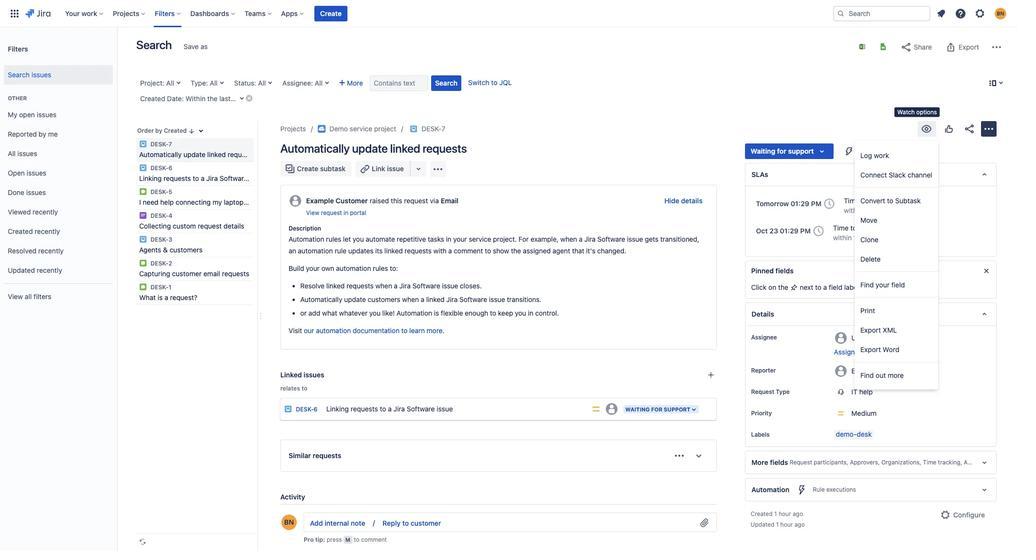 Task type: locate. For each thing, give the bounding box(es) containing it.
1 horizontal spatial linking
[[327, 405, 349, 413]]

1 vertical spatial ago
[[795, 522, 806, 529]]

issues up my open issues
[[32, 70, 51, 79]]

linking up desk-5
[[139, 174, 162, 183]]

created inside other group
[[8, 227, 33, 236]]

created inside created 1 hour ago updated 1 hour ago
[[751, 511, 773, 518]]

group containing convert to subtask
[[855, 188, 939, 272]]

view up "description"
[[306, 209, 320, 217]]

1 vertical spatial 4
[[169, 212, 173, 220]]

1 vertical spatial create
[[297, 165, 319, 173]]

customer for example customer raised this request via email
[[336, 197, 368, 205]]

1 vertical spatial search
[[8, 70, 30, 79]]

issues inside group
[[32, 70, 51, 79]]

you inside automation rules let you automate repetitive tasks in your service project. for example, when a jira software issue gets transitioned, an automation rule updates its linked requests with a comment to show the assigned agent that it's changed.
[[353, 235, 364, 244]]

1 horizontal spatial projects
[[281, 125, 306, 133]]

apps button
[[278, 6, 308, 21]]

example
[[306, 197, 334, 205], [852, 367, 879, 375]]

it help image for linking requests to a jira software issue
[[139, 164, 147, 172]]

3 group from the top
[[855, 298, 939, 362]]

your profile and settings image
[[996, 8, 1007, 19]]

delete button
[[855, 249, 939, 269]]

6 up "5"
[[169, 165, 173, 172]]

done issues
[[8, 188, 46, 197]]

more right learn
[[427, 327, 443, 335]]

1 vertical spatial automation
[[397, 309, 433, 318]]

desk- for agents & customers
[[151, 236, 169, 244]]

desk- for linking requests to a jira software issue
[[151, 165, 169, 172]]

collecting
[[139, 222, 171, 230]]

0 vertical spatial details
[[682, 197, 703, 205]]

resolve
[[301, 282, 325, 290]]

3 it help image from the top
[[139, 236, 147, 244]]

0 vertical spatial more
[[427, 327, 443, 335]]

find left out
[[861, 371, 875, 380]]

linked down it help image
[[390, 142, 421, 155]]

created
[[140, 94, 165, 103], [164, 127, 187, 134], [8, 227, 33, 236], [751, 511, 773, 518]]

view all filters link
[[4, 287, 113, 307]]

jira image
[[25, 8, 51, 19], [25, 8, 51, 19]]

0 horizontal spatial more
[[427, 327, 443, 335]]

request?
[[170, 294, 198, 302]]

the down the for
[[511, 247, 522, 255]]

1 horizontal spatial is
[[434, 309, 439, 318]]

the
[[208, 94, 218, 103], [254, 198, 264, 207], [511, 247, 522, 255], [779, 284, 789, 292]]

update up whatever
[[344, 296, 366, 304]]

clockicon image left within 8h button at the top right of page
[[822, 196, 838, 212]]

desk-3
[[149, 236, 173, 244]]

field inside button
[[892, 281, 906, 289]]

automation up created 1 hour ago updated 1 hour ago
[[752, 486, 790, 494]]

all inside button
[[309, 507, 317, 515]]

create subtask
[[297, 165, 346, 173]]

slas element
[[746, 163, 998, 187]]

request left via on the left top
[[404, 197, 428, 205]]

show image
[[691, 449, 707, 464]]

open in google sheets image
[[880, 43, 888, 51]]

0 vertical spatial create
[[320, 9, 342, 17]]

0 vertical spatial comment
[[454, 247, 483, 255]]

customer up request?
[[172, 270, 202, 278]]

automation for automation
[[752, 486, 790, 494]]

created recently
[[8, 227, 60, 236]]

2 vertical spatial request
[[198, 222, 222, 230]]

is down the desk-1
[[158, 294, 163, 302]]

linked right 'its'
[[385, 247, 403, 255]]

to inside time to first response within 8h
[[862, 197, 868, 205]]

sidebar navigation image
[[106, 39, 128, 58]]

jira inside automation rules let you automate repetitive tasks in your service project. for example, when a jira software issue gets transitioned, an automation rule updates its linked requests with a comment to show the assigned agent that it's changed.
[[585, 235, 596, 244]]

when
[[561, 235, 578, 244], [376, 282, 392, 290], [403, 296, 419, 304]]

time for time to resolution within 16h
[[834, 224, 849, 232]]

1 vertical spatial find
[[861, 371, 875, 380]]

find for find out more
[[861, 371, 875, 380]]

1 vertical spatial it help image
[[139, 164, 147, 172]]

time inside time to resolution within 16h
[[834, 224, 849, 232]]

clockicon image left 'within 16h' button
[[811, 224, 827, 239]]

0 horizontal spatial in
[[344, 209, 349, 217]]

within
[[845, 207, 863, 215], [834, 234, 853, 242]]

the right 'on'
[[779, 284, 789, 292]]

1 horizontal spatial field
[[892, 281, 906, 289]]

all up "add"
[[309, 507, 317, 515]]

0 horizontal spatial rules
[[326, 235, 342, 244]]

share link
[[896, 39, 938, 55]]

search image
[[838, 9, 846, 17]]

customer down export word link
[[881, 367, 911, 375]]

more left search issues using keywords text box
[[347, 79, 363, 87]]

linking right desk-6 link
[[327, 405, 349, 413]]

save as button
[[179, 39, 213, 55]]

comment right with
[[454, 247, 483, 255]]

export for export xml
[[861, 326, 882, 334]]

service request image for what
[[139, 283, 147, 291]]

0 horizontal spatial waiting for support
[[626, 407, 691, 413]]

filters right projects dropdown button
[[155, 9, 175, 17]]

automation inside automation rules let you automate repetitive tasks in your service project. for example, when a jira software issue gets transitioned, an automation rule updates its linked requests with a comment to show the assigned agent that it's changed.
[[289, 235, 325, 244]]

first up the '8h'
[[870, 197, 882, 205]]

0 horizontal spatial me
[[48, 130, 58, 138]]

export word
[[861, 346, 900, 354]]

to
[[492, 78, 498, 87], [193, 174, 199, 183], [888, 197, 894, 205], [862, 197, 868, 205], [246, 198, 252, 207], [851, 224, 857, 232], [485, 247, 491, 255], [816, 284, 822, 292], [862, 284, 868, 292], [490, 309, 497, 318], [402, 327, 408, 335], [858, 348, 864, 357], [302, 385, 308, 393], [380, 405, 386, 413], [403, 519, 409, 528], [354, 537, 360, 544]]

your
[[454, 235, 467, 244], [306, 265, 320, 273], [876, 281, 890, 289]]

2 horizontal spatial your
[[876, 281, 890, 289]]

customer inside button
[[411, 519, 442, 528]]

all right assignee:
[[315, 79, 323, 87]]

remove criteria image
[[245, 94, 253, 102]]

automation down the what
[[316, 327, 351, 335]]

1 horizontal spatial waiting
[[751, 147, 776, 155]]

create inside 'button'
[[297, 165, 319, 173]]

group containing print
[[855, 298, 939, 362]]

level
[[266, 198, 280, 207]]

automation down the 'automatically update customers when a linked jira software issue transitions.'
[[397, 309, 433, 318]]

me inside other group
[[48, 130, 58, 138]]

3 up agents & customers
[[169, 236, 173, 244]]

help
[[160, 198, 174, 207], [860, 388, 874, 397]]

first left newest first icon
[[689, 507, 702, 515]]

1 vertical spatial linking requests to a jira software issue
[[327, 405, 453, 413]]

0 horizontal spatial updated
[[8, 266, 35, 275]]

pm
[[812, 200, 822, 208], [801, 227, 811, 235]]

2 service request image from the top
[[139, 283, 147, 291]]

details right hide
[[682, 197, 703, 205]]

it help image for automatically update linked requests
[[139, 140, 147, 148]]

it's
[[587, 247, 596, 255]]

create
[[320, 9, 342, 17], [297, 165, 319, 173]]

1 vertical spatial 7
[[169, 141, 172, 148]]

it help image
[[139, 140, 147, 148], [139, 164, 147, 172], [139, 236, 147, 244]]

all issues link
[[4, 144, 113, 164]]

copy link to issue image
[[444, 125, 452, 132]]

more fields element
[[746, 452, 1019, 475]]

request inside "more fields request participants, approvers, organizations, time tracking, approver groups, co"
[[790, 460, 813, 467]]

my open issues
[[8, 110, 57, 119]]

0 vertical spatial view
[[306, 209, 320, 217]]

me inside button
[[866, 348, 875, 357]]

requests inside automation rules let you automate repetitive tasks in your service project. for example, when a jira software issue gets transitioned, an automation rule updates its linked requests with a comment to show the assigned agent that it's changed.
[[405, 247, 432, 255]]

all for project: all
[[166, 79, 174, 87]]

collecting custom request details
[[139, 222, 245, 230]]

2 group from the top
[[855, 188, 939, 272]]

0 horizontal spatial first
[[689, 507, 702, 515]]

0 horizontal spatial for
[[652, 407, 663, 413]]

desk- up capturing at the left of the page
[[151, 260, 169, 267]]

time left tracking,
[[924, 460, 937, 467]]

0 horizontal spatial customers
[[170, 246, 203, 254]]

1 vertical spatial waiting for support button
[[623, 405, 700, 415]]

export inside export word link
[[861, 346, 882, 354]]

resolved
[[8, 247, 36, 255]]

0 vertical spatial linking requests to a jira software issue
[[139, 174, 266, 183]]

1 vertical spatial group
[[855, 188, 939, 272]]

desk-7 right it help image
[[422, 125, 446, 133]]

1 horizontal spatial customers
[[368, 296, 401, 304]]

i need help connecting my laptop to the level 3 printer
[[139, 198, 309, 207]]

0 vertical spatial customer
[[336, 197, 368, 205]]

more inside dropdown button
[[347, 79, 363, 87]]

1 vertical spatial fields
[[770, 459, 788, 467]]

2 vertical spatial group
[[855, 298, 939, 362]]

when down to:
[[376, 282, 392, 290]]

export down help icon
[[959, 43, 980, 51]]

view for view request in portal
[[306, 209, 320, 217]]

desk- up &
[[151, 236, 169, 244]]

share image
[[964, 123, 976, 135]]

0 vertical spatial example
[[306, 197, 334, 205]]

group
[[855, 143, 939, 188], [855, 188, 939, 272], [855, 298, 939, 362]]

1 horizontal spatial by
[[155, 127, 162, 134]]

search left the switch on the left of page
[[435, 79, 458, 87]]

example for example customer raised this request via email
[[306, 197, 334, 205]]

when for automatically update customers when a linked jira software issue transitions.
[[403, 296, 419, 304]]

other group
[[4, 85, 113, 283]]

projects up sidebar navigation icon
[[113, 9, 139, 17]]

0 vertical spatial first
[[870, 197, 882, 205]]

it help image
[[410, 125, 418, 133]]

2 it help image from the top
[[139, 164, 147, 172]]

0 horizontal spatial 4
[[169, 212, 173, 220]]

what
[[139, 294, 156, 302]]

01:29 right 23
[[781, 227, 799, 235]]

software inside automation rules let you automate repetitive tasks in your service project. for example, when a jira software issue gets transitioned, an automation rule updates its linked requests with a comment to show the assigned agent that it's changed.
[[598, 235, 626, 244]]

customer down the "log"
[[411, 519, 442, 528]]

desk- down the order by created
[[151, 141, 169, 148]]

export down unassigned
[[861, 346, 882, 354]]

banner containing your work
[[0, 0, 1019, 27]]

appswitcher icon image
[[9, 8, 20, 19]]

field right start on the right bottom of the page
[[892, 281, 906, 289]]

by right order
[[155, 127, 162, 134]]

menu bar
[[304, 506, 480, 517]]

2 left days
[[262, 94, 266, 103]]

create right apps popup button
[[320, 9, 342, 17]]

7 right it help image
[[442, 125, 446, 133]]

clockicon image
[[822, 196, 838, 212], [811, 224, 827, 239]]

work inside log work button
[[875, 151, 890, 160]]

0 vertical spatial time
[[845, 197, 860, 205]]

1 vertical spatial projects
[[281, 125, 306, 133]]

your inside find your field button
[[876, 281, 890, 289]]

your work button
[[62, 6, 107, 21]]

all inside other group
[[8, 149, 16, 158]]

oct 23 01:29 pm
[[757, 227, 811, 235]]

6 right issue type: it help icon
[[314, 406, 318, 414]]

find inside button
[[861, 281, 875, 289]]

0 horizontal spatial help
[[160, 198, 174, 207]]

switch to jql link
[[469, 78, 512, 87]]

reported
[[8, 130, 37, 138]]

fields up 'on'
[[776, 267, 794, 275]]

0 vertical spatial export
[[959, 43, 980, 51]]

request left the portal
[[321, 209, 342, 217]]

issues
[[32, 70, 51, 79], [37, 110, 57, 119], [17, 149, 37, 158], [27, 169, 46, 177], [26, 188, 46, 197], [304, 371, 325, 379]]

3 right level
[[282, 198, 286, 207]]

xml
[[884, 326, 898, 334]]

by inside other group
[[39, 130, 46, 138]]

0 vertical spatial within
[[845, 207, 863, 215]]

filters
[[34, 293, 51, 301]]

for
[[778, 147, 787, 155], [652, 407, 663, 413]]

all for assignee: all
[[315, 79, 323, 87]]

log
[[861, 151, 873, 160]]

0 horizontal spatial request
[[198, 222, 222, 230]]

2 vertical spatial it help image
[[139, 236, 147, 244]]

hide details
[[665, 197, 703, 205]]

0 horizontal spatial automation
[[289, 235, 325, 244]]

closes.
[[460, 282, 482, 290]]

linked
[[281, 371, 302, 379]]

2 vertical spatial automation
[[752, 486, 790, 494]]

subtask
[[320, 165, 346, 173]]

more right out
[[889, 371, 905, 380]]

help right it
[[860, 388, 874, 397]]

find your field
[[861, 281, 906, 289]]

0 vertical spatial 3
[[282, 198, 286, 207]]

field left the label
[[830, 284, 843, 292]]

time inside time to first response within 8h
[[845, 197, 860, 205]]

automation up own
[[298, 247, 333, 255]]

learn
[[410, 327, 425, 335]]

created for created date: within the last 4 weeks, 2 days
[[140, 94, 165, 103]]

0 vertical spatial service request image
[[139, 188, 147, 196]]

1 horizontal spatial more
[[752, 459, 769, 467]]

Search issues using keywords text field
[[370, 75, 429, 91]]

2 find from the top
[[861, 371, 875, 380]]

1 horizontal spatial 7
[[442, 125, 446, 133]]

recently down resolved recently link
[[37, 266, 62, 275]]

1
[[169, 284, 172, 291], [775, 511, 778, 518], [777, 522, 779, 529]]

by for reported
[[39, 130, 46, 138]]

export left xml
[[861, 326, 882, 334]]

16h
[[854, 234, 866, 242]]

me down unassigned
[[866, 348, 875, 357]]

work inside your work dropdown button
[[82, 9, 97, 17]]

customers up like!
[[368, 296, 401, 304]]

primary element
[[6, 0, 834, 27]]

export inside export xml link
[[861, 326, 882, 334]]

issues right linked
[[304, 371, 325, 379]]

desk- left copy link to issue 'image'
[[422, 125, 442, 133]]

created for created 1 hour ago updated 1 hour ago
[[751, 511, 773, 518]]

create for create
[[320, 9, 342, 17]]

&
[[163, 246, 168, 254]]

raised
[[370, 197, 389, 205]]

all right status:
[[258, 79, 266, 87]]

recently
[[33, 208, 58, 216], [35, 227, 60, 236], [38, 247, 64, 255], [37, 266, 62, 275]]

issue inside automation rules let you automate repetitive tasks in your service project. for example, when a jira software issue gets transitioned, an automation rule updates its linked requests with a comment to show the assigned agent that it's changed.
[[628, 235, 644, 244]]

1 vertical spatial when
[[376, 282, 392, 290]]

service right demo
[[350, 125, 373, 133]]

desk-7 down the order by created
[[149, 141, 172, 148]]

visit our automation documentation to learn more .
[[289, 327, 445, 335]]

service request image for i
[[139, 188, 147, 196]]

within inside time to resolution within 16h
[[834, 234, 853, 242]]

open issues link
[[4, 164, 113, 183]]

0 horizontal spatial waiting for support button
[[623, 405, 700, 415]]

desk- up desk-5
[[151, 165, 169, 172]]

first
[[870, 197, 882, 205], [689, 507, 702, 515]]

it help image down order
[[139, 140, 147, 148]]

search inside button
[[435, 79, 458, 87]]

search down filters popup button
[[136, 38, 172, 52]]

first inside button
[[689, 507, 702, 515]]

recently up created recently
[[33, 208, 58, 216]]

updated inside created 1 hour ago updated 1 hour ago
[[751, 522, 775, 529]]

0 horizontal spatial create
[[297, 165, 319, 173]]

0 vertical spatial rules
[[326, 235, 342, 244]]

1 vertical spatial view
[[8, 293, 23, 301]]

assignee: all
[[283, 79, 323, 87]]

to inside time to resolution within 16h
[[851, 224, 857, 232]]

issues for done issues
[[26, 188, 46, 197]]

0 vertical spatial search
[[136, 38, 172, 52]]

to inside automation rules let you automate repetitive tasks in your service project. for example, when a jira software issue gets transitioned, an automation rule updates its linked requests with a comment to show the assigned agent that it's changed.
[[485, 247, 491, 255]]

press
[[327, 537, 342, 544]]

automation rules let you automate repetitive tasks in your service project. for example, when a jira software issue gets transitioned, an automation rule updates its linked requests with a comment to show the assigned agent that it's changed.
[[289, 235, 702, 255]]

priority
[[752, 410, 773, 417]]

0 vertical spatial is
[[158, 294, 163, 302]]

requests
[[423, 142, 467, 155], [228, 151, 255, 159], [164, 174, 191, 183], [405, 247, 432, 255], [222, 270, 249, 278], [347, 282, 374, 290], [351, 405, 378, 413], [313, 452, 342, 460]]

0 horizontal spatial is
[[158, 294, 163, 302]]

example up 'view request in portal'
[[306, 197, 334, 205]]

watch options
[[898, 109, 938, 116]]

automation for automation rules let you automate repetitive tasks in your service project. for example, when a jira software issue gets transitioned, an automation rule updates its linked requests with a comment to show the assigned agent that it's changed.
[[289, 235, 325, 244]]

actions image
[[984, 123, 996, 135]]

details down laptop
[[224, 222, 245, 230]]

add attachment image
[[699, 518, 711, 529]]

pro
[[304, 537, 314, 544]]

slas
[[752, 170, 769, 179]]

0 vertical spatial request
[[752, 389, 775, 396]]

your
[[65, 9, 80, 17]]

1 horizontal spatial request
[[790, 460, 813, 467]]

time for time to first response within 8h
[[845, 197, 860, 205]]

it help image for agents & customers
[[139, 236, 147, 244]]

by for order
[[155, 127, 162, 134]]

1 horizontal spatial customer
[[411, 519, 442, 528]]

it help image up 'agents'
[[139, 236, 147, 244]]

export for export
[[959, 43, 980, 51]]

first inside time to first response within 8h
[[870, 197, 882, 205]]

0 vertical spatial work
[[82, 9, 97, 17]]

0 vertical spatial find
[[861, 281, 875, 289]]

desk- up need
[[151, 189, 169, 196]]

automation down "description"
[[289, 235, 325, 244]]

1 vertical spatial more
[[752, 459, 769, 467]]

issues right "open"
[[37, 110, 57, 119]]

me down my open issues link
[[48, 130, 58, 138]]

recently down viewed recently link
[[35, 227, 60, 236]]

service request image
[[139, 188, 147, 196], [139, 283, 147, 291]]

0 horizontal spatial details
[[224, 222, 245, 230]]

when for resolve linked requests when a jira software issue closes.
[[376, 282, 392, 290]]

small image
[[188, 128, 196, 135]]

done
[[8, 188, 24, 197]]

0 horizontal spatial linking
[[139, 174, 162, 183]]

search issues
[[8, 70, 51, 79]]

2 down agents & customers
[[169, 260, 172, 267]]

fields for more
[[770, 459, 788, 467]]

1 vertical spatial service
[[469, 235, 492, 244]]

vote options: no one has voted for this issue yet. image
[[944, 123, 956, 135]]

your left own
[[306, 265, 320, 273]]

in right tasks
[[446, 235, 452, 244]]

1 service request image from the top
[[139, 188, 147, 196]]

pm left within 8h button at the top right of page
[[812, 200, 822, 208]]

search inside group
[[8, 70, 30, 79]]

labels pin to top. only you can see pinned fields. image
[[772, 432, 780, 439]]

0 vertical spatial group
[[855, 143, 939, 188]]

profile image of ben nelson image
[[282, 515, 297, 531]]

linking inside 'linking requests to a jira software issue' link
[[327, 405, 349, 413]]

1 horizontal spatial first
[[870, 197, 882, 205]]

watch
[[898, 109, 916, 116]]

0 vertical spatial pm
[[812, 200, 822, 208]]

banner
[[0, 0, 1019, 27]]

more
[[347, 79, 363, 87], [752, 459, 769, 467]]

issues up viewed recently
[[26, 188, 46, 197]]

desk- right issue type: it help icon
[[296, 406, 314, 414]]

gets
[[645, 235, 659, 244]]

create for create subtask
[[297, 165, 319, 173]]

time up 'within 16h' button
[[834, 224, 849, 232]]

capturing
[[139, 270, 170, 278]]

request type
[[752, 389, 790, 396]]

projects left demo service project icon
[[281, 125, 306, 133]]

1 vertical spatial more
[[889, 371, 905, 380]]

2 vertical spatial time
[[924, 460, 937, 467]]

1 it help image from the top
[[139, 140, 147, 148]]

more for more
[[347, 79, 363, 87]]

issue inside button
[[387, 165, 404, 173]]

0 horizontal spatial view
[[8, 293, 23, 301]]

1 horizontal spatial request
[[321, 209, 342, 217]]

issue type: it help image
[[284, 406, 292, 414]]

1 vertical spatial within
[[834, 234, 853, 242]]

automation inside automation rules let you automate repetitive tasks in your service project. for example, when a jira software issue gets transitioned, an automation rule updates its linked requests with a comment to show the assigned agent that it's changed.
[[298, 247, 333, 255]]

example up it help in the bottom of the page
[[852, 367, 879, 375]]

configure
[[954, 511, 986, 520]]

work log button
[[401, 506, 436, 517]]

your right tasks
[[454, 235, 467, 244]]

you right let
[[353, 235, 364, 244]]

projects inside dropdown button
[[113, 9, 139, 17]]

1 find from the top
[[861, 281, 875, 289]]

desk- up what is a request?
[[151, 284, 169, 291]]

1 vertical spatial 01:29
[[781, 227, 799, 235]]

all
[[166, 79, 174, 87], [210, 79, 218, 87], [258, 79, 266, 87], [315, 79, 323, 87], [8, 149, 16, 158], [309, 507, 317, 515]]

done issues link
[[4, 183, 113, 203]]

connecting
[[176, 198, 211, 207]]

0 vertical spatial more
[[347, 79, 363, 87]]

1 vertical spatial customer
[[411, 519, 442, 528]]

request left the participants,
[[790, 460, 813, 467]]

0 vertical spatial it help image
[[139, 140, 147, 148]]

within inside time to first response within 8h
[[845, 207, 863, 215]]

service left 'project.'
[[469, 235, 492, 244]]

watch options: you are not watching this issue, 0 people watching image
[[922, 123, 933, 135]]

1 horizontal spatial your
[[454, 235, 467, 244]]

automatically up add
[[301, 296, 343, 304]]

search issues group
[[4, 62, 113, 88]]

export word link
[[855, 340, 939, 359]]

desk- for collecting custom request details
[[151, 212, 169, 220]]

0 horizontal spatial your
[[306, 265, 320, 273]]

1 vertical spatial desk-7
[[149, 141, 172, 148]]

filters inside popup button
[[155, 9, 175, 17]]

find right the label
[[861, 281, 875, 289]]

issues for all issues
[[17, 149, 37, 158]]

1 group from the top
[[855, 143, 939, 188]]

pm right 23
[[801, 227, 811, 235]]

1 horizontal spatial work
[[875, 151, 890, 160]]

export inside the export button
[[959, 43, 980, 51]]

issues for search issues
[[32, 70, 51, 79]]

viewed recently link
[[4, 203, 113, 222]]

create inside 'button'
[[320, 9, 342, 17]]

waiting right the priority: medium icon
[[626, 407, 650, 413]]

relates to
[[281, 385, 308, 393]]

0 vertical spatial projects
[[113, 9, 139, 17]]

filters up search issues
[[8, 45, 28, 53]]



Task type: vqa. For each thing, say whether or not it's contained in the screenshot.


Task type: describe. For each thing, give the bounding box(es) containing it.
/
[[371, 519, 377, 527]]

2 horizontal spatial you
[[515, 309, 527, 318]]

0 horizontal spatial customer
[[172, 270, 202, 278]]

labels
[[752, 432, 770, 439]]

projects for projects link at left top
[[281, 125, 306, 133]]

newest first image
[[704, 508, 711, 515]]

switch to jql
[[469, 78, 512, 87]]

1 for created
[[775, 511, 778, 518]]

rules inside automation rules let you automate repetitive tasks in your service project. for example, when a jira software issue gets transitioned, an automation rule updates its linked requests with a comment to show the assigned agent that it's changed.
[[326, 235, 342, 244]]

assigned
[[523, 247, 551, 255]]

0 vertical spatial linking
[[139, 174, 162, 183]]

work for log work
[[875, 151, 890, 160]]

1 horizontal spatial waiting for support button
[[746, 144, 834, 159]]

service request image
[[139, 260, 147, 267]]

linked up my
[[207, 151, 226, 159]]

description
[[289, 225, 321, 232]]

0 vertical spatial support
[[789, 147, 815, 155]]

0 horizontal spatial pm
[[801, 227, 811, 235]]

order
[[137, 127, 154, 134]]

type:
[[191, 79, 208, 87]]

created for created recently
[[8, 227, 33, 236]]

more for more fields request participants, approvers, organizations, time tracking, approver groups, co
[[752, 459, 769, 467]]

0 vertical spatial hour
[[779, 511, 792, 518]]

watch options tooltip
[[895, 108, 941, 117]]

23
[[770, 227, 779, 235]]

portal
[[350, 209, 366, 217]]

automatically up create subtask 'button'
[[281, 142, 350, 155]]

participants,
[[815, 460, 849, 467]]

status:
[[234, 79, 256, 87]]

demo-
[[837, 431, 858, 439]]

1 vertical spatial for
[[652, 407, 663, 413]]

0 vertical spatial for
[[778, 147, 787, 155]]

hide message image
[[981, 265, 993, 277]]

desk-6 link
[[296, 406, 318, 414]]

issues for linked issues
[[304, 371, 325, 379]]

email
[[441, 197, 459, 205]]

example for example customer
[[852, 367, 879, 375]]

in inside automation rules let you automate repetitive tasks in your service project. for example, when a jira software issue gets transitioned, an automation rule updates its linked requests with a comment to show the assigned agent that it's changed.
[[446, 235, 452, 244]]

service request with approvals image
[[139, 212, 147, 220]]

fields for pinned
[[776, 267, 794, 275]]

reply
[[383, 519, 401, 528]]

link an issue image
[[708, 372, 715, 379]]

1 vertical spatial hour
[[781, 522, 794, 529]]

desk-4
[[149, 212, 173, 220]]

update down 'demo service project'
[[352, 142, 388, 155]]

help image
[[956, 8, 967, 19]]

need
[[143, 198, 159, 207]]

all for type: all
[[210, 79, 218, 87]]

rule
[[813, 487, 825, 494]]

link web pages and more image
[[413, 163, 425, 175]]

update down small 'icon'
[[184, 151, 206, 159]]

linking requests to a jira software issue inside 'linking requests to a jira software issue' link
[[327, 405, 453, 413]]

open
[[19, 110, 35, 119]]

1 horizontal spatial 4
[[233, 94, 237, 103]]

connect slack channel
[[861, 171, 933, 179]]

history
[[371, 507, 394, 515]]

1 horizontal spatial 3
[[282, 198, 286, 207]]

0 horizontal spatial comment
[[361, 537, 387, 544]]

documentation
[[353, 327, 400, 335]]

time inside "more fields request participants, approvers, organizations, time tracking, approver groups, co"
[[924, 460, 937, 467]]

1 vertical spatial 6
[[314, 406, 318, 414]]

when inside automation rules let you automate repetitive tasks in your service project. for example, when a jira software issue gets transitioned, an automation rule updates its linked requests with a comment to show the assigned agent that it's changed.
[[561, 235, 578, 244]]

open in microsoft excel image
[[859, 43, 867, 51]]

Search field
[[834, 6, 931, 21]]

recently for viewed recently
[[33, 208, 58, 216]]

2 vertical spatial 1
[[777, 522, 779, 529]]

order by created
[[137, 127, 187, 134]]

add
[[310, 519, 323, 528]]

1 vertical spatial request
[[321, 209, 342, 217]]

jql
[[500, 78, 512, 87]]

type
[[777, 389, 790, 396]]

more fields request participants, approvers, organizations, time tracking, approver groups, co
[[752, 459, 1019, 467]]

1 vertical spatial 2
[[169, 260, 172, 267]]

hide
[[665, 197, 680, 205]]

1 vertical spatial automation
[[336, 265, 371, 273]]

0 vertical spatial waiting
[[751, 147, 776, 155]]

project:
[[140, 79, 165, 87]]

notifications image
[[936, 8, 948, 19]]

convert to subtask button
[[855, 191, 939, 210]]

i
[[139, 198, 141, 207]]

1 horizontal spatial pm
[[812, 200, 822, 208]]

approver
[[965, 460, 990, 467]]

groups,
[[992, 460, 1012, 467]]

desk- for automatically update linked requests
[[151, 141, 169, 148]]

1 horizontal spatial you
[[370, 309, 381, 318]]

clockicon image for tomorrow 01:29 pm
[[822, 196, 838, 212]]

slack
[[890, 171, 907, 179]]

work for your work
[[82, 9, 97, 17]]

agent
[[553, 247, 571, 255]]

0 horizontal spatial 7
[[169, 141, 172, 148]]

clone button
[[855, 230, 939, 249]]

enough
[[465, 309, 489, 318]]

assignee
[[752, 334, 778, 341]]

0 horizontal spatial request
[[752, 389, 775, 396]]

0 horizontal spatial automatically update linked requests
[[139, 151, 255, 159]]

1 vertical spatial 3
[[169, 236, 173, 244]]

issues for open issues
[[27, 169, 46, 177]]

0 vertical spatial service
[[350, 125, 373, 133]]

me for assign to me
[[866, 348, 875, 357]]

0 vertical spatial 01:29
[[791, 200, 810, 208]]

your work
[[65, 9, 97, 17]]

customers for update
[[368, 296, 401, 304]]

clockicon image for oct 23 01:29 pm
[[811, 224, 827, 239]]

the inside automation rules let you automate repetitive tasks in your service project. for example, when a jira software issue gets transitioned, an automation rule updates its linked requests with a comment to show the assigned agent that it's changed.
[[511, 247, 522, 255]]

find your field button
[[855, 275, 939, 295]]

0 horizontal spatial field
[[830, 284, 843, 292]]

demo service project image
[[318, 125, 326, 133]]

your for find your field
[[876, 281, 890, 289]]

order by created link
[[136, 125, 197, 136]]

days
[[268, 94, 283, 103]]

demo-desk link
[[835, 431, 875, 440]]

search for search button
[[435, 79, 458, 87]]

view for view all filters
[[8, 293, 23, 301]]

this
[[391, 197, 403, 205]]

the left last
[[208, 94, 218, 103]]

show:
[[281, 507, 300, 515]]

your for build your own automation rules to:
[[306, 265, 320, 273]]

customers for &
[[170, 246, 203, 254]]

0 vertical spatial waiting for support
[[751, 147, 815, 155]]

my open issues link
[[4, 105, 113, 125]]

resolve linked requests when a jira software issue closes.
[[301, 282, 482, 290]]

pinned fields
[[752, 267, 794, 275]]

1 horizontal spatial desk-7
[[422, 125, 446, 133]]

recently for created recently
[[35, 227, 60, 236]]

recently for updated recently
[[37, 266, 62, 275]]

1 for desk-
[[169, 284, 172, 291]]

details element
[[746, 303, 998, 326]]

resolution
[[859, 224, 890, 232]]

project
[[375, 125, 397, 133]]

linked inside automation rules let you automate repetitive tasks in your service project. for example, when a jira software issue gets transitioned, an automation rule updates its linked requests with a comment to show the assigned agent that it's changed.
[[385, 247, 403, 255]]

transitioned,
[[661, 235, 700, 244]]

2 horizontal spatial in
[[528, 309, 534, 318]]

connect
[[861, 171, 888, 179]]

details
[[752, 310, 775, 319]]

connect slack channel button
[[855, 165, 939, 185]]

1 horizontal spatial desk-6
[[296, 406, 318, 414]]

my
[[213, 198, 222, 207]]

my
[[8, 110, 17, 119]]

priority: medium image
[[592, 405, 602, 415]]

automatically down the order by created
[[139, 151, 182, 159]]

note
[[351, 519, 366, 528]]

0 horizontal spatial desk-6
[[149, 165, 173, 172]]

find out more link
[[855, 366, 939, 385]]

group containing log work
[[855, 143, 939, 188]]

in inside view request in portal link
[[344, 209, 349, 217]]

date:
[[167, 94, 184, 103]]

1 vertical spatial waiting
[[626, 407, 650, 413]]

0 horizontal spatial 6
[[169, 165, 173, 172]]

changed.
[[598, 247, 627, 255]]

history button
[[368, 506, 397, 517]]

0 horizontal spatial support
[[664, 407, 691, 413]]

0 vertical spatial request
[[404, 197, 428, 205]]

within 16h button
[[834, 233, 866, 243]]

all for status: all
[[258, 79, 266, 87]]

that
[[573, 247, 585, 255]]

create button
[[315, 6, 348, 21]]

1 horizontal spatial 2
[[262, 94, 266, 103]]

like!
[[383, 309, 395, 318]]

your inside automation rules let you automate repetitive tasks in your service project. for example, when a jira software issue gets transitioned, an automation rule updates its linked requests with a comment to show the assigned agent that it's changed.
[[454, 235, 467, 244]]

1 vertical spatial details
[[224, 222, 245, 230]]

teams
[[245, 9, 266, 17]]

me for reported by me
[[48, 130, 58, 138]]

time to resolution within 16h
[[834, 224, 890, 242]]

desk- for what is a request?
[[151, 284, 169, 291]]

find for find your field
[[861, 281, 875, 289]]

save as
[[184, 42, 208, 51]]

0 horizontal spatial linking requests to a jira software issue
[[139, 174, 266, 183]]

details inside hide details button
[[682, 197, 703, 205]]

0 horizontal spatial desk-7
[[149, 141, 172, 148]]

it help
[[852, 388, 874, 397]]

projects for projects dropdown button
[[113, 9, 139, 17]]

delete
[[861, 255, 882, 263]]

desk- for capturing customer email requests
[[151, 260, 169, 267]]

response
[[884, 197, 913, 205]]

service inside automation rules let you automate repetitive tasks in your service project. for example, when a jira software issue gets transitioned, an automation rule updates its linked requests with a comment to show the assigned agent that it's changed.
[[469, 235, 492, 244]]

pinning.
[[886, 284, 911, 292]]

open
[[8, 169, 25, 177]]

linked up or add what whatever you like! automation is flexible enough to keep you in control.
[[427, 296, 445, 304]]

print
[[861, 307, 876, 315]]

comments button
[[324, 506, 364, 517]]

0 horizontal spatial filters
[[8, 45, 28, 53]]

comment inside automation rules let you automate repetitive tasks in your service project. for example, when a jira software issue gets transitioned, an automation rule updates its linked requests with a comment to show the assigned agent that it's changed.
[[454, 247, 483, 255]]

settings image
[[975, 8, 987, 19]]

search for search issues
[[8, 70, 30, 79]]

configure link
[[935, 508, 992, 524]]

1 horizontal spatial search
[[136, 38, 172, 52]]

1 horizontal spatial automatically update linked requests
[[281, 142, 467, 155]]

move
[[861, 216, 878, 224]]

next
[[801, 284, 814, 292]]

desk-2
[[149, 260, 172, 267]]

custom
[[173, 222, 196, 230]]

export for export word
[[861, 346, 882, 354]]

projects link
[[281, 123, 306, 135]]

add app image
[[432, 163, 444, 175]]

1 horizontal spatial help
[[860, 388, 874, 397]]

1 horizontal spatial rules
[[373, 265, 388, 273]]

newest
[[663, 507, 687, 515]]

customer for example customer
[[881, 367, 911, 375]]

resolved recently
[[8, 247, 64, 255]]

reply to customer
[[383, 519, 442, 528]]

0 vertical spatial ago
[[793, 511, 804, 518]]

automation element
[[746, 479, 998, 502]]

m
[[346, 537, 351, 544]]

recently for resolved recently
[[38, 247, 64, 255]]

0 vertical spatial help
[[160, 198, 174, 207]]

2 vertical spatial automation
[[316, 327, 351, 335]]

updated inside 'updated recently' link
[[8, 266, 35, 275]]

linked down own
[[327, 282, 345, 290]]

menu bar containing all
[[304, 506, 480, 517]]

the left level
[[254, 198, 264, 207]]

1 horizontal spatial automation
[[397, 309, 433, 318]]

desk- for i need help connecting my laptop to the level 3 printer
[[151, 189, 169, 196]]

medium
[[852, 410, 877, 418]]



